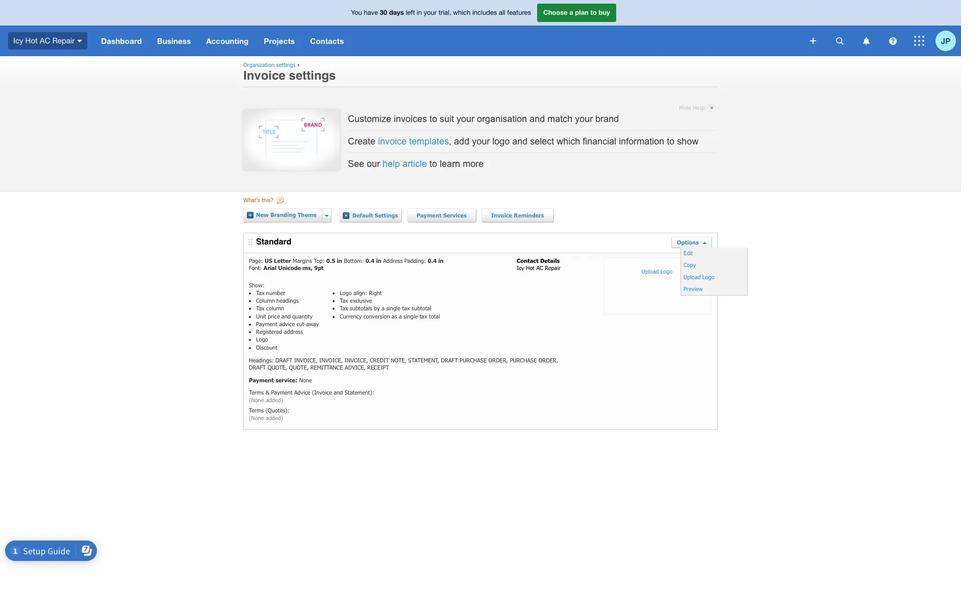 Task type: vqa. For each thing, say whether or not it's contained in the screenshot.
(None
yes



Task type: locate. For each thing, give the bounding box(es) containing it.
customize
[[348, 114, 392, 124]]

1 vertical spatial icy
[[517, 265, 525, 271]]

tax left subtotal
[[403, 305, 410, 312]]

invoice, up none
[[294, 357, 318, 364]]

registered
[[256, 328, 282, 335]]

in right 0.5
[[337, 257, 342, 264]]

note,
[[391, 357, 407, 364]]

1 horizontal spatial purchase
[[510, 357, 537, 364]]

ac inside 'contact details icy hot ac repair upload logo'
[[537, 265, 544, 271]]

projects
[[264, 36, 295, 45]]

banner
[[0, 0, 962, 56]]

in right padding:
[[439, 257, 444, 264]]

1 horizontal spatial upload
[[684, 273, 701, 280]]

1 vertical spatial tax
[[420, 313, 428, 319]]

invoice, up remittance
[[320, 357, 343, 364]]

1 vertical spatial added)
[[266, 415, 283, 421]]

price
[[268, 313, 280, 319]]

0.4 right bottom:
[[366, 257, 375, 264]]

financial
[[583, 136, 617, 147]]

1 vertical spatial settings
[[289, 69, 336, 83]]

hide
[[680, 105, 692, 111]]

1 vertical spatial which
[[557, 136, 581, 147]]

0 horizontal spatial single
[[387, 305, 401, 312]]

order,
[[489, 357, 509, 364], [539, 357, 559, 364]]

0 vertical spatial repair
[[52, 36, 75, 45]]

jp button
[[936, 26, 962, 56]]

0 horizontal spatial a
[[382, 305, 385, 312]]

1 quote, from the left
[[268, 364, 288, 371]]

logo up discount
[[256, 336, 268, 343]]

which down match
[[557, 136, 581, 147]]

logo left align:
[[340, 289, 352, 296]]

help article link
[[383, 159, 427, 169]]

hot inside popup button
[[25, 36, 38, 45]]

1 vertical spatial terms
[[249, 407, 264, 413]]

invoice
[[244, 69, 286, 83], [492, 212, 513, 218]]

a right 'by'
[[382, 305, 385, 312]]

0 horizontal spatial quote,
[[268, 364, 288, 371]]

1 vertical spatial hot
[[526, 265, 535, 271]]

features
[[508, 9, 532, 16]]

ac inside icy hot ac repair popup button
[[40, 36, 50, 45]]

and inside terms & payment advice (invoice and statement): (none added) terms (quotes): (none added)
[[334, 389, 343, 396]]

single down subtotal
[[404, 313, 418, 319]]

draft up service:
[[276, 357, 293, 364]]

quote, up none
[[289, 364, 309, 371]]

margins
[[293, 257, 312, 264]]

0 horizontal spatial 0.4
[[366, 257, 375, 264]]

payment
[[417, 212, 442, 218], [256, 321, 278, 327], [249, 377, 274, 383], [271, 389, 293, 396]]

hide help
[[680, 105, 706, 111]]

0 vertical spatial tax
[[403, 305, 410, 312]]

draft down headings:
[[249, 364, 266, 371]]

0.4
[[366, 257, 375, 264], [428, 257, 437, 264]]

show
[[678, 136, 699, 147]]

invoice, up advice,
[[345, 357, 368, 364]]

branding
[[271, 211, 296, 218]]

1 vertical spatial a
[[382, 305, 385, 312]]

headings
[[277, 297, 299, 304]]

total
[[429, 313, 440, 319]]

0.5
[[327, 257, 336, 264]]

0 vertical spatial (none
[[249, 397, 264, 403]]

icy inside 'contact details icy hot ac repair upload logo'
[[517, 265, 525, 271]]

payment inside terms & payment advice (invoice and statement): (none added) terms (quotes): (none added)
[[271, 389, 293, 396]]

your left brand
[[576, 114, 593, 124]]

invoice inside organization settings › invoice settings
[[244, 69, 286, 83]]

dashboard
[[101, 36, 142, 45]]

headings:
[[249, 357, 274, 364]]

your inside you have 30 days left in your trial, which includes all features
[[424, 9, 437, 16]]

0 horizontal spatial upload
[[642, 268, 659, 275]]

0 vertical spatial icy
[[13, 36, 23, 45]]

which inside you have 30 days left in your trial, which includes all features
[[453, 9, 471, 16]]

theme
[[298, 211, 317, 218]]

in right "left"
[[417, 9, 422, 16]]

1 horizontal spatial 0.4
[[428, 257, 437, 264]]

repair
[[52, 36, 75, 45], [545, 265, 561, 271]]

9pt
[[314, 265, 324, 271]]

contacts
[[310, 36, 344, 45]]

standard
[[256, 237, 292, 246]]

1 horizontal spatial hot
[[526, 265, 535, 271]]

navigation containing dashboard
[[94, 26, 804, 56]]

svg image inside icy hot ac repair popup button
[[77, 40, 82, 42]]

what's this? link
[[244, 196, 286, 206]]

and up advice
[[282, 313, 291, 319]]

1 vertical spatial (none
[[249, 415, 264, 421]]

1 vertical spatial single
[[404, 313, 418, 319]]

a right as
[[399, 313, 402, 319]]

0 horizontal spatial repair
[[52, 36, 75, 45]]

and left match
[[530, 114, 545, 124]]

logo align:                                      right tax                 exclusive tax subtotals                                                  by a single tax subtotal currency conversion as                                                          a single tax total
[[340, 289, 440, 319]]

to left buy
[[591, 8, 597, 16]]

2 horizontal spatial draft
[[441, 357, 458, 364]]

subtotal
[[412, 305, 432, 312]]

invoice left reminders
[[492, 212, 513, 218]]

quote, up payment service: none at the bottom of the page
[[268, 364, 288, 371]]

select
[[531, 136, 555, 147]]

settings
[[277, 61, 296, 68], [289, 69, 336, 83]]

2 horizontal spatial a
[[570, 8, 574, 16]]

2 quote, from the left
[[289, 364, 309, 371]]

in inside you have 30 days left in your trial, which includes all features
[[417, 9, 422, 16]]

logo left "copy"
[[661, 268, 673, 275]]

1 horizontal spatial ac
[[537, 265, 544, 271]]

0 horizontal spatial purchase
[[460, 357, 487, 364]]

customize invoices to suit your organisation and match your brand
[[348, 114, 619, 124]]

1 horizontal spatial invoice,
[[320, 357, 343, 364]]

1 horizontal spatial icy
[[517, 265, 525, 271]]

0 vertical spatial hot
[[25, 36, 38, 45]]

0 horizontal spatial invoice,
[[294, 357, 318, 364]]

accounting button
[[199, 26, 256, 56]]

0 horizontal spatial hot
[[25, 36, 38, 45]]

upload up preview
[[684, 273, 701, 280]]

learn
[[440, 159, 461, 169]]

page: us letter margins top: 0.5 in bottom: 0.4 in address padding: 0.4 in font: arial unicode ms,               9pt
[[249, 257, 444, 271]]

dashboard link
[[94, 26, 150, 56]]

match
[[548, 114, 573, 124]]

›
[[297, 61, 300, 68]]

0 horizontal spatial which
[[453, 9, 471, 16]]

to
[[591, 8, 597, 16], [430, 114, 438, 124], [667, 136, 675, 147], [430, 159, 438, 169]]

0 vertical spatial invoice
[[244, 69, 286, 83]]

ac
[[40, 36, 50, 45], [537, 265, 544, 271]]

remittance
[[311, 364, 343, 371]]

a left plan
[[570, 8, 574, 16]]

1 horizontal spatial tax
[[420, 313, 428, 319]]

2 (none from the top
[[249, 415, 264, 421]]

1 vertical spatial invoice
[[492, 212, 513, 218]]

invoice down organization settings link
[[244, 69, 286, 83]]

0 horizontal spatial icy
[[13, 36, 23, 45]]

organization
[[244, 61, 275, 68]]

0 vertical spatial a
[[570, 8, 574, 16]]

and right (invoice
[[334, 389, 343, 396]]

upload left "copy"
[[642, 268, 659, 275]]

tax down subtotal
[[420, 313, 428, 319]]

ms,
[[303, 265, 313, 271]]

1 horizontal spatial repair
[[545, 265, 561, 271]]

none
[[299, 377, 312, 383]]

repair inside icy hot ac repair popup button
[[52, 36, 75, 45]]

0 vertical spatial terms
[[249, 389, 264, 396]]

0 horizontal spatial draft
[[249, 364, 266, 371]]

terms left & on the left bottom
[[249, 389, 264, 396]]

settings
[[375, 212, 398, 218]]

cut-
[[297, 321, 306, 327]]

payment services link
[[407, 208, 477, 222]]

upload                   logo link
[[682, 271, 756, 283]]

0 vertical spatial which
[[453, 9, 471, 16]]

1 horizontal spatial quote,
[[289, 364, 309, 371]]

svg image
[[915, 36, 925, 46], [837, 37, 844, 45], [864, 37, 870, 45], [890, 37, 897, 45], [811, 38, 817, 44], [77, 40, 82, 42]]

your right suit
[[457, 114, 475, 124]]

0.4 right padding:
[[428, 257, 437, 264]]

0 horizontal spatial order,
[[489, 357, 509, 364]]

1 horizontal spatial draft
[[276, 357, 293, 364]]

single
[[387, 305, 401, 312], [404, 313, 418, 319]]

upload logo link
[[604, 257, 711, 314]]

settings left ›
[[277, 61, 296, 68]]

1 0.4 from the left
[[366, 257, 375, 264]]

0 horizontal spatial ac
[[40, 36, 50, 45]]

logo down copy link
[[703, 273, 715, 280]]

create invoice templates , add your logo and select which financial information to show
[[348, 136, 699, 147]]

2 vertical spatial a
[[399, 313, 402, 319]]

1 horizontal spatial invoice
[[492, 212, 513, 218]]

payment down payment service: none at the bottom of the page
[[271, 389, 293, 396]]

jp
[[942, 36, 951, 45]]

1 vertical spatial ac
[[537, 265, 544, 271]]

single up as
[[387, 305, 401, 312]]

2 horizontal spatial invoice,
[[345, 357, 368, 364]]

your left trial, at left
[[424, 9, 437, 16]]

1 order, from the left
[[489, 357, 509, 364]]

navigation
[[94, 26, 804, 56]]

credit
[[370, 357, 389, 364]]

30
[[380, 8, 388, 16]]

currency
[[340, 313, 362, 319]]

address
[[284, 328, 303, 335]]

0 vertical spatial added)
[[266, 397, 283, 403]]

repair inside 'contact details icy hot ac repair upload logo'
[[545, 265, 561, 271]]

terms left (quotes):
[[249, 407, 264, 413]]

payment up registered
[[256, 321, 278, 327]]

2 purchase from the left
[[510, 357, 537, 364]]

1 vertical spatial repair
[[545, 265, 561, 271]]

copy
[[684, 262, 696, 268]]

0 vertical spatial ac
[[40, 36, 50, 45]]

choose a plan to buy
[[544, 8, 611, 16]]

as
[[392, 313, 397, 319]]

1 horizontal spatial order,
[[539, 357, 559, 364]]

2 added) from the top
[[266, 415, 283, 421]]

preview link
[[682, 283, 756, 295]]

added)
[[266, 397, 283, 403], [266, 415, 283, 421]]

0 horizontal spatial invoice
[[244, 69, 286, 83]]

2 order, from the left
[[539, 357, 559, 364]]

settings down ›
[[289, 69, 336, 83]]

to left show
[[667, 136, 675, 147]]

to inside "banner"
[[591, 8, 597, 16]]

3 invoice, from the left
[[345, 357, 368, 364]]

added) down (quotes):
[[266, 415, 283, 421]]

draft right statement,
[[441, 357, 458, 364]]

which right trial, at left
[[453, 9, 471, 16]]

logo inside 'contact details icy hot ac repair upload logo'
[[661, 268, 673, 275]]

2 0.4 from the left
[[428, 257, 437, 264]]

added) up (quotes):
[[266, 397, 283, 403]]

invoice reminders link
[[482, 208, 554, 222]]



Task type: describe. For each thing, give the bounding box(es) containing it.
show: tax number column headings tax column unit price and quantity payment advice cut-away registered address logo discount
[[249, 282, 319, 351]]

information
[[619, 136, 665, 147]]

left
[[406, 9, 415, 16]]

statement,
[[409, 357, 440, 364]]

you have 30 days left in your trial, which includes all features
[[351, 8, 532, 16]]

in left address
[[376, 257, 382, 264]]

1 horizontal spatial single
[[404, 313, 418, 319]]

1 horizontal spatial which
[[557, 136, 581, 147]]

conversion
[[364, 313, 390, 319]]

icy hot ac repair button
[[0, 26, 94, 56]]

unit
[[256, 313, 266, 319]]

navigation inside "banner"
[[94, 26, 804, 56]]

organization settings link
[[244, 61, 296, 68]]

exclusive
[[350, 297, 372, 304]]

&
[[266, 389, 270, 396]]

address
[[383, 257, 403, 264]]

icy hot ac repair
[[13, 36, 75, 45]]

payment services
[[417, 212, 467, 218]]

upload inside 'contact details icy hot ac repair upload logo'
[[642, 268, 659, 275]]

2 invoice, from the left
[[320, 357, 343, 364]]

and right logo
[[513, 136, 528, 147]]

logo inside show: tax number column headings tax column unit price and quantity payment advice cut-away registered address logo discount
[[256, 336, 268, 343]]

0 horizontal spatial tax
[[403, 305, 410, 312]]

accounting
[[206, 36, 249, 45]]

us
[[265, 257, 273, 264]]

(invoice
[[312, 389, 332, 396]]

page:
[[249, 257, 263, 264]]

plan
[[576, 8, 589, 16]]

create
[[348, 136, 376, 147]]

this?
[[262, 196, 273, 203]]

what's
[[244, 196, 260, 203]]

0 vertical spatial single
[[387, 305, 401, 312]]

subtotals
[[350, 305, 372, 312]]

payment service: none
[[249, 377, 312, 383]]

invoices
[[394, 114, 427, 124]]

payment inside show: tax number column headings tax column unit price and quantity payment advice cut-away registered address logo discount
[[256, 321, 278, 327]]

hot inside 'contact details icy hot ac repair upload logo'
[[526, 265, 535, 271]]

options
[[678, 239, 701, 245]]

banner containing jp
[[0, 0, 962, 56]]

edit
[[684, 250, 694, 256]]

brand
[[596, 114, 619, 124]]

1 invoice, from the left
[[294, 357, 318, 364]]

statement):
[[345, 389, 375, 396]]

contact
[[517, 257, 539, 264]]

arial
[[264, 265, 277, 271]]

payment up & on the left bottom
[[249, 377, 274, 383]]

trial,
[[439, 9, 452, 16]]

number
[[266, 289, 286, 296]]

buy
[[599, 8, 611, 16]]

you
[[351, 9, 362, 16]]

details
[[541, 257, 560, 264]]

add
[[454, 136, 470, 147]]

1 added) from the top
[[266, 397, 283, 403]]

1 (none from the top
[[249, 397, 264, 403]]

bottom:
[[344, 257, 364, 264]]

default settings link
[[339, 208, 402, 222]]

copy link
[[682, 260, 756, 271]]

terms & payment advice (invoice and statement): (none added) terms (quotes): (none added)
[[249, 389, 375, 421]]

2 terms from the top
[[249, 407, 264, 413]]

1 purchase from the left
[[460, 357, 487, 364]]

your right the 'add' in the left top of the page
[[472, 136, 490, 147]]

new
[[256, 211, 269, 218]]

help
[[383, 159, 400, 169]]

more
[[463, 159, 484, 169]]

(quotes):
[[266, 407, 290, 413]]

business
[[157, 36, 191, 45]]

column
[[266, 305, 284, 312]]

invoice reminders
[[492, 212, 545, 218]]

service:
[[276, 377, 298, 383]]

and inside show: tax number column headings tax column unit price and quantity payment advice cut-away registered address logo discount
[[282, 313, 291, 319]]

unicode
[[278, 265, 301, 271]]

suit
[[440, 114, 454, 124]]

upload inside upload                   logo link
[[684, 273, 701, 280]]

new branding theme link
[[246, 208, 322, 222]]

reminders
[[514, 212, 545, 218]]

logo inside logo align:                                      right tax                 exclusive tax subtotals                                                  by a single tax subtotal currency conversion as                                                          a single tax total
[[340, 289, 352, 296]]

show:
[[249, 282, 265, 289]]

padding:
[[405, 257, 426, 264]]

what's this?
[[244, 196, 273, 203]]

payment left 'services' at the left top
[[417, 212, 442, 218]]

organization settings › invoice settings
[[244, 61, 336, 83]]

icy inside popup button
[[13, 36, 23, 45]]

letter
[[274, 257, 291, 264]]

upload                   logo
[[684, 273, 715, 280]]

advice
[[294, 389, 311, 396]]

default settings
[[353, 212, 398, 218]]

contact details icy hot ac repair upload logo
[[517, 257, 673, 275]]

headings: draft invoice,             invoice,             invoice,             credit note,             statement,             draft purchase order,                         purchase order, draft quote,                         quote,             remittance advice,             receipt
[[249, 357, 559, 371]]

a inside "banner"
[[570, 8, 574, 16]]

by
[[374, 305, 380, 312]]

font:
[[249, 265, 262, 271]]

default
[[353, 212, 373, 218]]

to left learn
[[430, 159, 438, 169]]

0 vertical spatial settings
[[277, 61, 296, 68]]

discount
[[256, 344, 278, 351]]

to left suit
[[430, 114, 438, 124]]

days
[[389, 8, 404, 16]]

column
[[256, 297, 275, 304]]

help
[[693, 105, 706, 111]]

edit link
[[682, 248, 756, 260]]

1 horizontal spatial a
[[399, 313, 402, 319]]

1 terms from the top
[[249, 389, 264, 396]]

away
[[306, 321, 319, 327]]

hide help link
[[680, 102, 717, 114]]

all
[[499, 9, 506, 16]]

choose
[[544, 8, 568, 16]]



